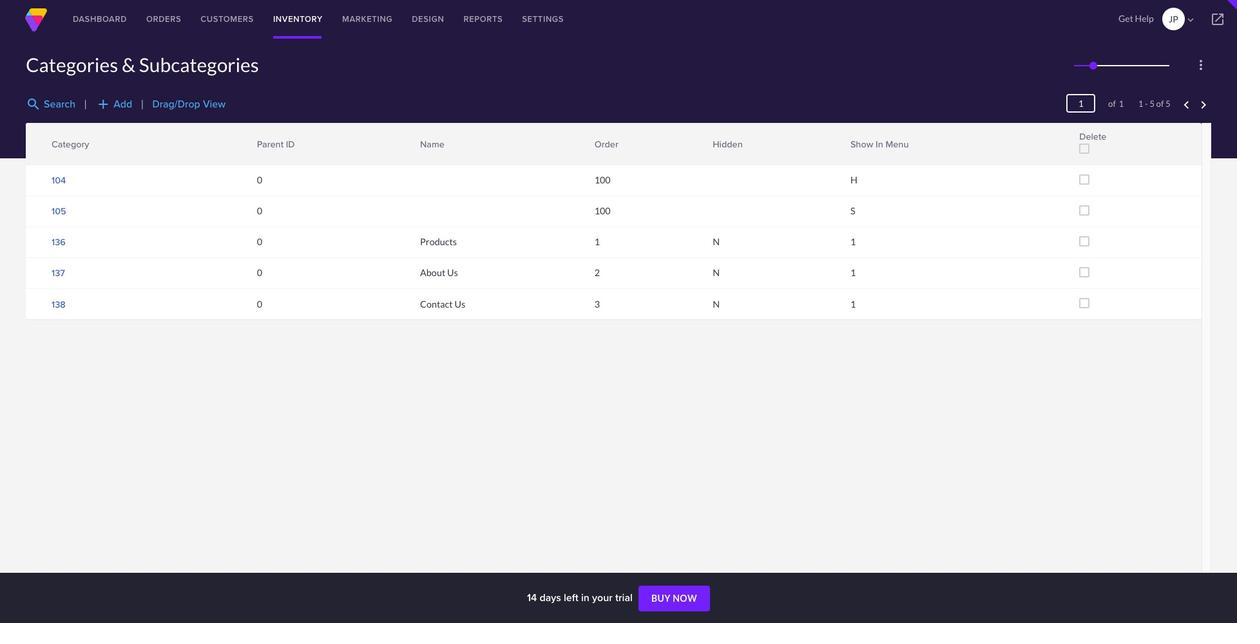 Task type: vqa. For each thing, say whether or not it's contained in the screenshot.
Product
no



Task type: locate. For each thing, give the bounding box(es) containing it.
0
[[257, 175, 262, 186], [257, 206, 262, 217], [257, 237, 262, 248], [257, 268, 262, 279], [257, 299, 262, 310]]

2 mode_edit from the left
[[423, 154, 433, 163]]

marketing
[[342, 13, 393, 25]]

1 vertical spatial 100
[[594, 206, 611, 217]]

0 vertical spatial us
[[447, 268, 458, 279]]

3 n from the top
[[713, 299, 720, 310]]

5  link from the left
[[841, 143, 854, 154]]

left
[[564, 591, 578, 606]]

search
[[26, 97, 41, 112]]

mode_edit link down parent id link
[[257, 152, 290, 165]]

mode_edit link down name
[[420, 152, 453, 165]]

mode_edit down "parent"
[[260, 154, 270, 163]]

1 - 5 of 5
[[1138, 99, 1171, 109]]

1 mode_edit from the left
[[260, 154, 270, 163]]

 link for parent id
[[247, 143, 260, 154]]

us
[[447, 268, 458, 279], [455, 299, 465, 310]]

 inside "  order"
[[585, 136, 597, 147]]

0 vertical spatial 100
[[594, 175, 611, 186]]

5 left keyboard_arrow_left link
[[1166, 99, 1171, 109]]

of right -
[[1156, 99, 1164, 109]]

104 link
[[52, 174, 66, 187]]

 inside   name
[[411, 136, 423, 147]]

5 mode_edit from the left
[[854, 154, 863, 163]]

100 for 104
[[594, 175, 611, 186]]

more_vert button
[[1191, 55, 1211, 75]]

| left add
[[84, 98, 87, 110]]

2  from the left
[[411, 143, 423, 154]]

name link
[[420, 137, 444, 151]]

2 vertical spatial n
[[713, 299, 720, 310]]

keyboard_arrow_left link
[[1179, 97, 1194, 113]]

 link for hidden
[[703, 143, 716, 154]]

3 0 from the top
[[257, 237, 262, 248]]

view
[[203, 97, 226, 112]]

2  from the left
[[411, 136, 423, 147]]

add
[[114, 97, 132, 112]]

4  link from the left
[[703, 143, 716, 154]]

2 100 from the top
[[594, 206, 611, 217]]

mode_edit down "show"
[[854, 154, 863, 163]]

 link for name
[[410, 143, 423, 154]]

1 vertical spatial n
[[713, 268, 720, 279]]

 link for order
[[585, 136, 598, 147]]

 link
[[247, 143, 260, 154], [410, 143, 423, 154], [585, 143, 598, 154], [703, 143, 716, 154], [841, 143, 854, 154]]

3  from the left
[[585, 136, 597, 147]]

 inside "  order"
[[585, 143, 597, 154]]

-
[[1145, 99, 1148, 109]]

137 link
[[52, 266, 65, 280]]

of 1
[[1099, 99, 1124, 109]]

0 for 136
[[257, 237, 262, 248]]

inventory
[[273, 13, 323, 25]]

5  link from the left
[[841, 136, 854, 147]]

4 0 from the top
[[257, 268, 262, 279]]

mode_edit for name
[[423, 154, 433, 163]]

3 mode_edit from the left
[[598, 154, 607, 163]]

n
[[713, 237, 720, 248], [713, 268, 720, 279], [713, 299, 720, 310]]

mode_editedit









parent id element
[[250, 123, 414, 165]]

now
[[673, 594, 697, 604]]

buy
[[651, 594, 671, 604]]

 inside "  show in menu"
[[841, 143, 853, 154]]

categories & subcategories
[[26, 53, 259, 76]]

show
[[850, 137, 873, 151]]

 inside   hidden
[[704, 136, 715, 147]]

your
[[592, 591, 613, 606]]

|
[[84, 98, 87, 110], [141, 98, 144, 110]]

 inside '  parent id'
[[248, 143, 259, 154]]

search search
[[26, 97, 76, 112]]

 inside "  show in menu"
[[841, 136, 853, 147]]

3  from the left
[[585, 143, 597, 154]]

100
[[594, 175, 611, 186], [594, 206, 611, 217]]

1 horizontal spatial |
[[141, 98, 144, 110]]

3 mode_edit link from the left
[[594, 152, 628, 165]]

2 0 from the top
[[257, 206, 262, 217]]

None text field
[[1067, 94, 1096, 113]]

  order
[[585, 136, 618, 154]]

mode_editedit









show in menu element
[[844, 123, 1073, 165]]

 link
[[247, 136, 260, 147], [410, 136, 423, 147], [585, 136, 598, 147], [703, 136, 716, 147], [841, 136, 854, 147]]

 inside   hidden
[[704, 143, 715, 154]]

1 100 from the top
[[594, 175, 611, 186]]

1  from the left
[[248, 143, 259, 154]]

drag/drop view
[[152, 97, 226, 112]]

2 mode_edit link from the left
[[420, 152, 453, 165]]

| right add
[[141, 98, 144, 110]]

104
[[52, 174, 66, 187]]

category
[[52, 137, 89, 151]]

 link for show in menu
[[841, 136, 854, 147]]

mode_edit for show
[[854, 154, 863, 163]]

3  link from the left
[[585, 143, 598, 154]]

about us
[[420, 268, 458, 279]]

 for show
[[841, 143, 853, 154]]

5 right -
[[1150, 99, 1155, 109]]

mode_edit
[[260, 154, 270, 163], [423, 154, 433, 163], [598, 154, 607, 163], [716, 154, 726, 163], [854, 154, 863, 163]]

0 for 137
[[257, 268, 262, 279]]

keyboard_arrow_right link
[[1196, 97, 1211, 113]]

id
[[286, 137, 295, 151]]

 for name
[[411, 136, 423, 147]]

1  from the left
[[248, 136, 259, 147]]

mode_edit down hidden
[[716, 154, 726, 163]]

1 5 from the left
[[1150, 99, 1155, 109]]

us for 137
[[447, 268, 458, 279]]

orders
[[146, 13, 181, 25]]

2 n from the top
[[713, 268, 720, 279]]

keyboard_arrow_left keyboard_arrow_right
[[1179, 97, 1211, 113]]

  name
[[411, 136, 444, 154]]

2  link from the left
[[410, 143, 423, 154]]

0 horizontal spatial |
[[84, 98, 87, 110]]

4 mode_edit link from the left
[[713, 152, 746, 165]]

us right "about"
[[447, 268, 458, 279]]

category link
[[52, 137, 89, 151]]

products
[[420, 237, 457, 248]]

3  link from the left
[[585, 136, 598, 147]]

1 vertical spatial us
[[455, 299, 465, 310]]

 inside '  parent id'
[[248, 136, 259, 147]]

1 mode_edit link from the left
[[257, 152, 290, 165]]

0 horizontal spatial of
[[1108, 99, 1116, 109]]

delete element
[[1073, 123, 1202, 165]]

of left -
[[1108, 99, 1116, 109]]

contact us
[[420, 299, 465, 310]]

1  link from the left
[[247, 136, 260, 147]]

100 up 2
[[594, 206, 611, 217]]

100 for 105
[[594, 206, 611, 217]]

0 vertical spatial n
[[713, 237, 720, 248]]

mode_edit down order
[[598, 154, 607, 163]]

4  from the left
[[704, 136, 715, 147]]

5 0 from the top
[[257, 299, 262, 310]]

show in menu link
[[850, 137, 909, 151]]

5
[[1150, 99, 1155, 109], [1166, 99, 1171, 109]]

4  link from the left
[[703, 136, 716, 147]]

mode_edit link down order "link"
[[594, 152, 628, 165]]

mode_edit link down hidden link in the right top of the page
[[713, 152, 746, 165]]

mode_edit link down "show"
[[850, 152, 884, 165]]

1 horizontal spatial of
[[1156, 99, 1164, 109]]

mode_edit down name
[[423, 154, 433, 163]]

n for 138
[[713, 299, 720, 310]]

1
[[1119, 99, 1124, 109], [1138, 99, 1143, 109], [594, 237, 600, 248], [850, 237, 856, 248], [850, 268, 856, 279], [850, 299, 856, 310]]

2  link from the left
[[410, 136, 423, 147]]

mode_edit link for parent
[[257, 152, 290, 165]]

us right the contact
[[455, 299, 465, 310]]

4 mode_edit from the left
[[716, 154, 726, 163]]

keyboard_arrow_right
[[1196, 97, 1211, 113]]

  show in menu
[[841, 136, 909, 154]]

1 horizontal spatial 5
[[1166, 99, 1171, 109]]


[[248, 143, 259, 154], [411, 143, 423, 154], [585, 143, 597, 154], [704, 143, 715, 154], [841, 143, 853, 154]]

5  from the left
[[841, 136, 853, 147]]

mode_edit link
[[257, 152, 290, 165], [420, 152, 453, 165], [594, 152, 628, 165], [713, 152, 746, 165], [850, 152, 884, 165]]

1 n from the top
[[713, 237, 720, 248]]

mode_edit link for name
[[420, 152, 453, 165]]

0 horizontal spatial 5
[[1150, 99, 1155, 109]]

of
[[1108, 99, 1116, 109], [1156, 99, 1164, 109]]

  hidden
[[704, 136, 743, 154]]

 for order
[[585, 143, 597, 154]]

5  from the left
[[841, 143, 853, 154]]

1 0 from the top
[[257, 175, 262, 186]]

categories
[[26, 53, 118, 76]]

2 5 from the left
[[1166, 99, 1171, 109]]

 inside   name
[[411, 143, 423, 154]]

1  link from the left
[[247, 143, 260, 154]]

menu
[[886, 137, 909, 151]]

100 down "  order"
[[594, 175, 611, 186]]

5 mode_edit link from the left
[[850, 152, 884, 165]]

4  from the left
[[704, 143, 715, 154]]

mode_editedit









order element
[[588, 123, 706, 165]]

days
[[540, 591, 561, 606]]



Task type: describe. For each thing, give the bounding box(es) containing it.
n for 137
[[713, 268, 720, 279]]

h
[[850, 175, 857, 186]]

delete
[[1079, 130, 1107, 143]]

in
[[876, 137, 883, 151]]

more_vert
[[1193, 57, 1209, 73]]

 for show in menu
[[841, 136, 853, 147]]

&
[[122, 53, 135, 76]]

settings
[[522, 13, 564, 25]]

n for 136
[[713, 237, 720, 248]]

jp
[[1169, 14, 1178, 24]]

138
[[52, 297, 66, 311]]

 for hidden
[[704, 143, 715, 154]]


[[1210, 12, 1226, 27]]

105 link
[[52, 204, 66, 218]]

 for hidden
[[704, 136, 715, 147]]

buy now
[[651, 594, 697, 604]]

dashboard
[[73, 13, 127, 25]]

help
[[1135, 13, 1154, 24]]

get
[[1119, 13, 1133, 24]]

2 of from the left
[[1156, 99, 1164, 109]]

contact
[[420, 299, 453, 310]]

 link for hidden
[[703, 136, 716, 147]]

mode_edit for hidden
[[716, 154, 726, 163]]

drag/drop
[[152, 97, 200, 112]]


[[1185, 14, 1196, 26]]

name
[[420, 137, 444, 151]]

customers
[[201, 13, 254, 25]]

about
[[420, 268, 445, 279]]

 link for order
[[585, 143, 598, 154]]

 link for name
[[410, 136, 423, 147]]






category element
[[26, 123, 250, 165]]

136
[[52, 235, 66, 249]]

137
[[52, 266, 65, 280]]

parent
[[257, 137, 284, 151]]

mode_edit link for hidden
[[713, 152, 746, 165]]

get help
[[1119, 13, 1154, 24]]

add
[[96, 97, 111, 112]]

search
[[44, 97, 76, 112]]

us for 138
[[455, 299, 465, 310]]

order
[[594, 137, 618, 151]]

  parent id
[[248, 136, 295, 154]]

hidden link
[[713, 137, 743, 151]]

2 | from the left
[[141, 98, 144, 110]]

1 | from the left
[[84, 98, 87, 110]]

trial
[[615, 591, 633, 606]]

mode_edit link for show
[[850, 152, 884, 165]]

s
[[850, 206, 855, 217]]

0 for 104
[[257, 175, 262, 186]]

105
[[52, 204, 66, 218]]

order link
[[594, 137, 618, 151]]

buy now link
[[639, 586, 710, 612]]

3
[[594, 299, 600, 310]]

mode_edit for order
[[598, 154, 607, 163]]

design
[[412, 13, 444, 25]]

reports
[[464, 13, 503, 25]]

mode_edit for parent
[[260, 154, 270, 163]]

1 of from the left
[[1108, 99, 1116, 109]]

 link
[[1198, 0, 1237, 39]]

14
[[527, 591, 537, 606]]

14 days left in your trial
[[527, 591, 635, 606]]

 link for parent id
[[247, 136, 260, 147]]

 for name
[[411, 143, 423, 154]]

2
[[594, 268, 600, 279]]

hidden
[[713, 137, 743, 151]]

 for order
[[585, 136, 597, 147]]

mode_edit link for order
[[594, 152, 628, 165]]

 for parent
[[248, 143, 259, 154]]

mode_editedit









name element
[[414, 123, 588, 165]]

 for parent id
[[248, 136, 259, 147]]

0 for 138
[[257, 299, 262, 310]]

0 for 105
[[257, 206, 262, 217]]

subcategories
[[139, 53, 259, 76]]

dashboard link
[[63, 0, 137, 39]]

keyboard_arrow_left
[[1179, 97, 1194, 113]]

 link for show in menu
[[841, 143, 854, 154]]

drag/drop view link
[[152, 97, 226, 112]]

136 link
[[52, 235, 66, 249]]

mode_editedit









hidden element
[[706, 123, 844, 165]]

138 link
[[52, 297, 66, 311]]

add add
[[96, 97, 132, 112]]

parent id link
[[257, 137, 295, 151]]

in
[[581, 591, 589, 606]]



